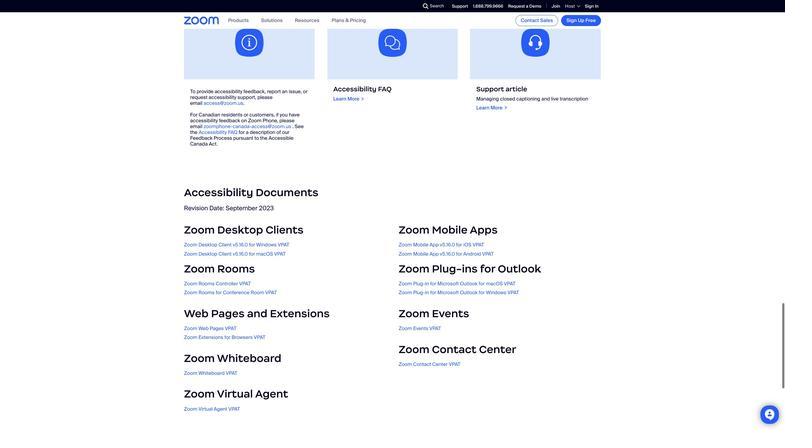 Task type: describe. For each thing, give the bounding box(es) containing it.
host button
[[565, 3, 580, 9]]

2 vertical spatial desktop
[[198, 251, 217, 257]]

free
[[586, 17, 596, 24]]

0 vertical spatial pages
[[211, 307, 245, 320]]

zoom rooms
[[184, 262, 255, 276]]

accessibility faq
[[199, 129, 238, 135]]

see
[[295, 123, 304, 130]]

revision date: september 2023
[[184, 204, 274, 212]]

host
[[565, 3, 575, 9]]

zoom for zoom contact center
[[399, 343, 429, 356]]

2 vertical spatial mobile
[[413, 251, 428, 257]]

feedback
[[219, 117, 240, 124]]

request
[[190, 94, 207, 100]]

accessibility for accessibility faq
[[199, 129, 227, 135]]

zoom web pages vpat
[[184, 325, 236, 332]]

request a demo
[[508, 3, 541, 9]]

contact sales
[[521, 17, 553, 24]]

1.888.799.9666
[[473, 3, 503, 9]]

accessibility inside for canadian residents or customers, if you have accessibility feedback on zoom phone, please email
[[190, 117, 218, 124]]

zoomphone-canada-access@zoom.us
[[204, 123, 292, 130]]

zoom virtual agent
[[184, 387, 288, 401]]

1 vertical spatial pages
[[210, 325, 224, 332]]

agent for zoom virtual agent vpat
[[214, 406, 227, 412]]

faq for accessibility faq
[[228, 129, 238, 135]]

september
[[226, 204, 257, 212]]

accessibility up access@zoom.us .
[[215, 88, 242, 95]]

plug- for zoom plug-in for microsoft outlook for windows vpat
[[413, 290, 425, 296]]

0 vertical spatial web
[[184, 307, 209, 320]]

browsers
[[232, 334, 253, 341]]

accessible
[[269, 135, 293, 141]]

1 vertical spatial web
[[198, 325, 209, 332]]

zoom for zoom web pages vpat
[[184, 325, 197, 332]]

more inside support article managing closed captioning and live transcription learn more
[[491, 104, 503, 111]]

the inside for a description of our feedback process pursuant to the accessible canada act.
[[260, 135, 267, 141]]

rooms for zoom rooms
[[217, 262, 255, 276]]

1 horizontal spatial windows
[[486, 290, 506, 296]]

zoom contact center
[[399, 343, 516, 356]]

desktop for client
[[198, 242, 217, 248]]

mobile for apps
[[432, 223, 468, 237]]

v5.16.0 down zoom desktop client v5.16.0 for windows vpat link
[[233, 251, 248, 257]]

provide
[[197, 88, 213, 95]]

canada
[[190, 141, 208, 147]]

description
[[250, 129, 275, 135]]

plug- for zoom plug-ins for outlook
[[432, 262, 462, 276]]

issue,
[[289, 88, 302, 95]]

in for zoom plug-in for microsoft outlook for windows vpat
[[425, 290, 429, 296]]

zoom desktop client v5.16.0 for windows vpat link
[[184, 242, 289, 248]]

the inside . see the
[[190, 129, 197, 135]]

on
[[241, 117, 247, 124]]

zoom contact center vpat link
[[399, 361, 460, 368]]

a for request
[[526, 3, 528, 9]]

search
[[430, 3, 444, 9]]

join
[[552, 3, 560, 9]]

virtual for zoom virtual agent
[[217, 387, 253, 401]]

demo
[[529, 3, 541, 9]]

zoom for zoom plug-in for microsoft outlook for windows vpat
[[399, 290, 412, 296]]

zoom for zoom extensions for browsers vpat
[[184, 334, 197, 341]]

zoomphone-
[[204, 123, 233, 130]]

zoom for zoom rooms for conference room vpat
[[184, 290, 197, 296]]

1 vertical spatial extensions
[[198, 334, 223, 341]]

email inside to provide accessibility feedback, report an issue, or request accessibility support, please email
[[190, 100, 202, 106]]

learn inside support article managing closed captioning and live transcription learn more
[[476, 104, 490, 111]]

for inside for a description of our feedback process pursuant to the accessible canada act.
[[239, 129, 245, 135]]

solutions button
[[261, 17, 283, 24]]

contact for zoom contact center
[[432, 343, 477, 356]]

1.888.799.9666 link
[[473, 3, 503, 9]]

plans
[[332, 17, 344, 24]]

transcription
[[560, 96, 588, 102]]

managing
[[476, 96, 499, 102]]

resources
[[295, 17, 319, 24]]

act.
[[209, 141, 218, 147]]

zoom events vpat link
[[399, 325, 441, 332]]

zoom whiteboard vpat
[[184, 370, 237, 377]]

products button
[[228, 17, 249, 24]]

clients
[[266, 223, 304, 237]]

windows inside zoom desktop client v5.16.0 for windows vpat zoom desktop client v5.16.0 for macos vpat
[[256, 242, 277, 248]]

agent for zoom virtual agent
[[255, 387, 288, 401]]

canada-
[[233, 123, 252, 130]]

sign in
[[585, 3, 599, 9]]

or inside to provide accessibility feedback, report an issue, or request accessibility support, please email
[[303, 88, 308, 95]]

zoom whiteboard
[[184, 352, 281, 365]]

accessibility documents
[[184, 186, 318, 199]]

if
[[276, 112, 279, 118]]

accessibility up residents
[[209, 94, 236, 100]]

contact sales link
[[516, 15, 558, 26]]

faq logo image
[[327, 6, 458, 79]]

up
[[578, 17, 584, 24]]

feedback,
[[244, 88, 266, 95]]

our
[[282, 129, 290, 135]]

1 app from the top
[[430, 242, 439, 248]]

support logo image
[[470, 6, 601, 79]]

in
[[595, 3, 599, 9]]

whiteboard for zoom whiteboard
[[217, 352, 281, 365]]

zoom plug-in for microsoft outlook for windows vpat
[[399, 290, 519, 296]]

to provide accessibility feedback, report an issue, or request accessibility support, please email
[[190, 88, 308, 106]]

zoom plug-ins for outlook
[[399, 262, 541, 276]]

conference
[[223, 290, 249, 296]]

feedback
[[190, 135, 213, 141]]

accessibility faq link
[[199, 129, 238, 135]]

to
[[190, 88, 195, 95]]

1 client from the top
[[218, 242, 232, 248]]

support for support article managing closed captioning and live transcription learn more
[[476, 85, 504, 93]]

access@zoom.us link
[[204, 100, 243, 106]]

zoom mobile app v5.16.0 for ios vpat link
[[399, 242, 484, 248]]

request a demo link
[[508, 3, 541, 9]]

ins
[[462, 262, 478, 276]]

zoom desktop client v5.16.0 for windows vpat zoom desktop client v5.16.0 for macos vpat
[[184, 242, 289, 257]]

. see the
[[190, 123, 304, 135]]

please inside to provide accessibility feedback, report an issue, or request accessibility support, please email
[[257, 94, 273, 100]]

accessibility for accessibility faq learn more
[[333, 85, 376, 93]]

for canadian residents or customers, if you have accessibility feedback on zoom phone, please email
[[190, 112, 300, 130]]

please inside for canadian residents or customers, if you have accessibility feedback on zoom phone, please email
[[279, 117, 295, 124]]

desktop for clients
[[217, 223, 263, 237]]

resources button
[[295, 17, 319, 24]]

a for for
[[246, 129, 249, 135]]

zoom for zoom rooms controller vpat
[[184, 281, 197, 287]]

ios
[[463, 242, 471, 248]]

zoom for zoom plug-in for microsoft outlook for macos vpat
[[399, 281, 412, 287]]

zoom events vpat
[[399, 325, 441, 332]]

canadian
[[199, 112, 220, 118]]

more inside accessibility faq learn more
[[348, 96, 359, 102]]

report
[[267, 88, 281, 95]]

zoom for zoom virtual agent vpat
[[184, 406, 197, 412]]

of
[[276, 129, 281, 135]]

2 client from the top
[[218, 251, 232, 257]]

closed
[[500, 96, 515, 102]]

accessibility for accessibility documents
[[184, 186, 253, 199]]

zoom virtual agent vpat link
[[184, 406, 240, 412]]

join link
[[552, 3, 560, 9]]



Task type: locate. For each thing, give the bounding box(es) containing it.
or right issue,
[[303, 88, 308, 95]]

1 vertical spatial agent
[[214, 406, 227, 412]]

macos down zoom plug-ins for outlook
[[486, 281, 503, 287]]

0 vertical spatial and
[[541, 96, 550, 102]]

0 vertical spatial .
[[243, 100, 244, 106]]

client down zoom desktop client v5.16.0 for windows vpat link
[[218, 251, 232, 257]]

support right search
[[452, 3, 468, 9]]

0 vertical spatial access@zoom.us
[[204, 100, 243, 106]]

android
[[463, 251, 481, 257]]

sign up free
[[566, 17, 596, 24]]

zoom for zoom plug-ins for outlook
[[399, 262, 429, 276]]

None search field
[[401, 1, 424, 11]]

1 vertical spatial faq
[[228, 129, 238, 135]]

1 vertical spatial and
[[247, 307, 267, 320]]

mobile up zoom mobile app v5.16.0 for ios vpat link at right bottom
[[432, 223, 468, 237]]

microsoft for macos
[[437, 281, 459, 287]]

0 horizontal spatial windows
[[256, 242, 277, 248]]

the
[[190, 129, 197, 135], [260, 135, 267, 141]]

events for zoom events vpat
[[413, 325, 428, 332]]

1 horizontal spatial macos
[[486, 281, 503, 287]]

zoom events
[[399, 307, 469, 320]]

article
[[506, 85, 527, 93]]

microsoft up zoom plug-in for microsoft outlook for windows vpat
[[437, 281, 459, 287]]

1 horizontal spatial a
[[526, 3, 528, 9]]

1 vertical spatial events
[[413, 325, 428, 332]]

outlook for windows
[[460, 290, 478, 296]]

1 vertical spatial contact
[[432, 343, 477, 356]]

zoom virtual agent vpat
[[184, 406, 240, 412]]

support article managing closed captioning and live transcription learn more
[[476, 85, 588, 111]]

1 horizontal spatial virtual
[[217, 387, 253, 401]]

0 horizontal spatial macos
[[256, 251, 273, 257]]

contact inside contact sales 'link'
[[521, 17, 539, 24]]

0 horizontal spatial .
[[243, 100, 244, 106]]

please right if
[[279, 117, 295, 124]]

microsoft down the zoom plug-in for microsoft outlook for macos vpat link
[[437, 290, 459, 296]]

2 vertical spatial rooms
[[198, 290, 215, 296]]

1 horizontal spatial and
[[541, 96, 550, 102]]

macos
[[256, 251, 273, 257], [486, 281, 503, 287]]

0 vertical spatial macos
[[256, 251, 273, 257]]

1 vertical spatial accessibility
[[199, 129, 227, 135]]

zoom for zoom rooms
[[184, 262, 215, 276]]

mobile for app
[[413, 242, 428, 248]]

2 horizontal spatial contact
[[521, 17, 539, 24]]

and left "live"
[[541, 96, 550, 102]]

1 horizontal spatial support
[[476, 85, 504, 93]]

zoom rooms controller vpat
[[184, 281, 251, 287]]

2 vertical spatial outlook
[[460, 290, 478, 296]]

live
[[551, 96, 559, 102]]

1 vertical spatial or
[[244, 112, 248, 118]]

0 vertical spatial support
[[452, 3, 468, 9]]

faq for accessibility faq learn more
[[378, 85, 392, 93]]

app up "zoom mobile app v5.16.0 for android vpat" link
[[430, 242, 439, 248]]

have
[[289, 112, 300, 118]]

email up for
[[190, 100, 202, 106]]

1 horizontal spatial access@zoom.us
[[252, 123, 291, 130]]

0 horizontal spatial contact
[[413, 361, 431, 368]]

0 vertical spatial extensions
[[270, 307, 330, 320]]

1 vertical spatial virtual
[[198, 406, 213, 412]]

web pages and extensions
[[184, 307, 330, 320]]

to
[[254, 135, 259, 141]]

0 horizontal spatial or
[[244, 112, 248, 118]]

zoom for zoom desktop clients
[[184, 223, 215, 237]]

2 in from the top
[[425, 290, 429, 296]]

the right to
[[260, 135, 267, 141]]

0 horizontal spatial virtual
[[198, 406, 213, 412]]

0 vertical spatial faq
[[378, 85, 392, 93]]

agent
[[255, 387, 288, 401], [214, 406, 227, 412]]

and inside support article managing closed captioning and live transcription learn more
[[541, 96, 550, 102]]

1 horizontal spatial extensions
[[270, 307, 330, 320]]

you
[[280, 112, 288, 118]]

events for zoom events
[[432, 307, 469, 320]]

access@zoom.us down if
[[252, 123, 291, 130]]

zoom for zoom whiteboard
[[184, 352, 215, 365]]

center for zoom contact center
[[479, 343, 516, 356]]

email inside for canadian residents or customers, if you have accessibility feedback on zoom phone, please email
[[190, 123, 202, 130]]

accessibility faq learn more
[[333, 85, 392, 102]]

faq
[[378, 85, 392, 93], [228, 129, 238, 135]]

in
[[425, 281, 429, 287], [425, 290, 429, 296]]

pages
[[211, 307, 245, 320], [210, 325, 224, 332]]

1 horizontal spatial sign
[[585, 3, 594, 9]]

search image
[[423, 3, 428, 9]]

v5.16.0 up "zoom mobile app v5.16.0 for android vpat" link
[[440, 242, 455, 248]]

1 vertical spatial a
[[246, 129, 249, 135]]

1 vertical spatial plug-
[[413, 281, 425, 287]]

and down 'room'
[[247, 307, 267, 320]]

events down zoom plug-in for microsoft outlook for windows vpat link
[[432, 307, 469, 320]]

support inside support article managing closed captioning and live transcription learn more
[[476, 85, 504, 93]]

0 vertical spatial center
[[479, 343, 516, 356]]

zoom extensions for browsers vpat link
[[184, 334, 265, 341]]

0 vertical spatial in
[[425, 281, 429, 287]]

0 horizontal spatial sign
[[566, 17, 577, 24]]

1 vertical spatial app
[[430, 251, 439, 257]]

process
[[214, 135, 232, 141]]

zoom mobile app v5.16.0 for ios vpat zoom mobile app v5.16.0 for android vpat
[[399, 242, 494, 257]]

mobile up "zoom mobile app v5.16.0 for android vpat" link
[[413, 242, 428, 248]]

0 vertical spatial agent
[[255, 387, 288, 401]]

a
[[526, 3, 528, 9], [246, 129, 249, 135]]

residents
[[221, 112, 243, 118]]

0 horizontal spatial events
[[413, 325, 428, 332]]

zoom desktop clients
[[184, 223, 304, 237]]

macos down zoom desktop client v5.16.0 for windows vpat link
[[256, 251, 273, 257]]

outlook for macos
[[460, 281, 478, 287]]

access@zoom.us
[[204, 100, 243, 106], [252, 123, 291, 130]]

rooms for zoom rooms controller vpat
[[198, 281, 215, 287]]

plug-
[[432, 262, 462, 276], [413, 281, 425, 287], [413, 290, 425, 296]]

zoom for zoom mobile apps
[[399, 223, 429, 237]]

. left 'see' on the left of the page
[[292, 123, 294, 130]]

controller
[[216, 281, 238, 287]]

sign for sign in
[[585, 3, 594, 9]]

0 horizontal spatial learn
[[333, 96, 346, 102]]

date:
[[209, 204, 224, 212]]

customers,
[[249, 112, 275, 118]]

please up customers,
[[257, 94, 273, 100]]

1 horizontal spatial learn
[[476, 104, 490, 111]]

0 vertical spatial rooms
[[217, 262, 255, 276]]

in for zoom plug-in for microsoft outlook for macos vpat
[[425, 281, 429, 287]]

or inside for canadian residents or customers, if you have accessibility feedback on zoom phone, please email
[[244, 112, 248, 118]]

zoom extensions for browsers vpat
[[184, 334, 265, 341]]

0 vertical spatial a
[[526, 3, 528, 9]]

client up zoom desktop client v5.16.0 for macos vpat link
[[218, 242, 232, 248]]

1 vertical spatial email
[[190, 123, 202, 130]]

1 vertical spatial whiteboard
[[198, 370, 225, 377]]

0 vertical spatial virtual
[[217, 387, 253, 401]]

0 horizontal spatial extensions
[[198, 334, 223, 341]]

1 vertical spatial client
[[218, 251, 232, 257]]

1 horizontal spatial events
[[432, 307, 469, 320]]

1 vertical spatial .
[[292, 123, 294, 130]]

1 vertical spatial access@zoom.us
[[252, 123, 291, 130]]

zoom logo image
[[184, 17, 219, 24]]

solutions
[[261, 17, 283, 24]]

center for zoom contact center vpat
[[432, 361, 448, 368]]

0 vertical spatial contact
[[521, 17, 539, 24]]

virtual
[[217, 387, 253, 401], [198, 406, 213, 412]]

rooms for zoom rooms for conference room vpat
[[198, 290, 215, 296]]

sign left in
[[585, 3, 594, 9]]

0 vertical spatial events
[[432, 307, 469, 320]]

0 vertical spatial plug-
[[432, 262, 462, 276]]

2 microsoft from the top
[[437, 290, 459, 296]]

1 vertical spatial sign
[[566, 17, 577, 24]]

please
[[257, 94, 273, 100], [279, 117, 295, 124]]

0 vertical spatial sign
[[585, 3, 594, 9]]

email down for
[[190, 123, 202, 130]]

1 vertical spatial microsoft
[[437, 290, 459, 296]]

contact for zoom contact center vpat
[[413, 361, 431, 368]]

search image
[[423, 3, 428, 9]]

2 vertical spatial contact
[[413, 361, 431, 368]]

0 horizontal spatial the
[[190, 129, 197, 135]]

1 vertical spatial rooms
[[198, 281, 215, 287]]

zoom plug-in for microsoft outlook for macos vpat link
[[399, 281, 516, 287]]

virtual for zoom virtual agent vpat
[[198, 406, 213, 412]]

0 horizontal spatial agent
[[214, 406, 227, 412]]

1 vertical spatial desktop
[[198, 242, 217, 248]]

zoom for zoom events
[[399, 307, 429, 320]]

0 vertical spatial or
[[303, 88, 308, 95]]

zoom rooms controller vpat link
[[184, 281, 251, 287]]

zoom plug-in for microsoft outlook for macos vpat
[[399, 281, 516, 287]]

an
[[282, 88, 288, 95]]

faq inside accessibility faq learn more
[[378, 85, 392, 93]]

a inside for a description of our feedback process pursuant to the accessible canada act.
[[246, 129, 249, 135]]

web up zoom extensions for browsers vpat
[[198, 325, 209, 332]]

zoom mobile apps
[[399, 223, 498, 237]]

learn inside accessibility faq learn more
[[333, 96, 346, 102]]

1 horizontal spatial contact
[[432, 343, 477, 356]]

1 horizontal spatial please
[[279, 117, 295, 124]]

1 vertical spatial learn
[[476, 104, 490, 111]]

events down zoom events
[[413, 325, 428, 332]]

sales
[[540, 17, 553, 24]]

plug- for zoom plug-in for microsoft outlook for macos vpat
[[413, 281, 425, 287]]

products
[[228, 17, 249, 24]]

phone,
[[263, 117, 278, 124]]

0 horizontal spatial more
[[348, 96, 359, 102]]

1 horizontal spatial agent
[[255, 387, 288, 401]]

0 vertical spatial desktop
[[217, 223, 263, 237]]

0 vertical spatial microsoft
[[437, 281, 459, 287]]

events
[[432, 307, 469, 320], [413, 325, 428, 332]]

rooms
[[217, 262, 255, 276], [198, 281, 215, 287], [198, 290, 215, 296]]

whiteboard down zoom whiteboard
[[198, 370, 225, 377]]

.
[[243, 100, 244, 106], [292, 123, 294, 130]]

documents
[[256, 186, 318, 199]]

1 horizontal spatial or
[[303, 88, 308, 95]]

zoom for zoom virtual agent
[[184, 387, 215, 401]]

contact
[[521, 17, 539, 24], [432, 343, 477, 356], [413, 361, 431, 368]]

0 vertical spatial accessibility
[[333, 85, 376, 93]]

1 horizontal spatial faq
[[378, 85, 392, 93]]

0 vertical spatial learn
[[333, 96, 346, 102]]

or
[[303, 88, 308, 95], [244, 112, 248, 118]]

zoom rooms for conference room vpat link
[[184, 290, 277, 296]]

or up the zoomphone-canada-access@zoom.us
[[244, 112, 248, 118]]

0 vertical spatial app
[[430, 242, 439, 248]]

0 horizontal spatial please
[[257, 94, 273, 100]]

pages down zoom rooms for conference room vpat link on the bottom
[[211, 307, 245, 320]]

the up the canada
[[190, 129, 197, 135]]

v5.16.0
[[233, 242, 248, 248], [440, 242, 455, 248], [233, 251, 248, 257], [440, 251, 455, 257]]

1 horizontal spatial .
[[292, 123, 294, 130]]

rooms down zoom rooms
[[198, 281, 215, 287]]

0 vertical spatial whiteboard
[[217, 352, 281, 365]]

microsoft for windows
[[437, 290, 459, 296]]

apps
[[470, 223, 498, 237]]

0 horizontal spatial a
[[246, 129, 249, 135]]

zoom rooms for conference room vpat
[[184, 290, 277, 296]]

v5.16.0 down zoom mobile app v5.16.0 for ios vpat link at right bottom
[[440, 251, 455, 257]]

zoomphone-canada-access@zoom.us link
[[204, 123, 292, 130]]

information logo image
[[184, 6, 315, 79]]

accessibility inside accessibility faq learn more
[[333, 85, 376, 93]]

mobile
[[432, 223, 468, 237], [413, 242, 428, 248], [413, 251, 428, 257]]

sign for sign up free
[[566, 17, 577, 24]]

1 microsoft from the top
[[437, 281, 459, 287]]

sign up free link
[[561, 15, 601, 26]]

zoom inside for canadian residents or customers, if you have accessibility feedback on zoom phone, please email
[[248, 117, 261, 124]]

support up managing
[[476, 85, 504, 93]]

rooms down zoom desktop client v5.16.0 for macos vpat link
[[217, 262, 255, 276]]

zoom for zoom contact center vpat
[[399, 361, 412, 368]]

1 email from the top
[[190, 100, 202, 106]]

zoom for zoom whiteboard vpat
[[184, 370, 197, 377]]

sign in link
[[585, 3, 599, 9]]

0 vertical spatial windows
[[256, 242, 277, 248]]

1 in from the top
[[425, 281, 429, 287]]

request
[[508, 3, 525, 9]]

0 vertical spatial more
[[348, 96, 359, 102]]

1 vertical spatial macos
[[486, 281, 503, 287]]

app
[[430, 242, 439, 248], [430, 251, 439, 257]]

windows
[[256, 242, 277, 248], [486, 290, 506, 296]]

macos inside zoom desktop client v5.16.0 for windows vpat zoom desktop client v5.16.0 for macos vpat
[[256, 251, 273, 257]]

email
[[190, 100, 202, 106], [190, 123, 202, 130]]

1 vertical spatial mobile
[[413, 242, 428, 248]]

1 vertical spatial in
[[425, 290, 429, 296]]

access@zoom.us up residents
[[204, 100, 243, 106]]

2 email from the top
[[190, 123, 202, 130]]

. down feedback,
[[243, 100, 244, 106]]

1 vertical spatial more
[[491, 104, 503, 111]]

rooms down zoom rooms controller vpat
[[198, 290, 215, 296]]

web up the zoom web pages vpat at the bottom of page
[[184, 307, 209, 320]]

zoom
[[248, 117, 261, 124], [184, 223, 215, 237], [399, 223, 429, 237], [184, 242, 197, 248], [399, 242, 412, 248], [184, 251, 197, 257], [399, 251, 412, 257], [184, 262, 215, 276], [399, 262, 429, 276], [184, 281, 197, 287], [399, 281, 412, 287], [184, 290, 197, 296], [399, 290, 412, 296], [399, 307, 429, 320], [184, 325, 197, 332], [399, 325, 412, 332], [184, 334, 197, 341], [399, 343, 429, 356], [184, 352, 215, 365], [399, 361, 412, 368], [184, 370, 197, 377], [184, 387, 215, 401], [184, 406, 197, 412]]

1 vertical spatial please
[[279, 117, 295, 124]]

pages up the 'zoom extensions for browsers vpat' link
[[210, 325, 224, 332]]

2 vertical spatial plug-
[[413, 290, 425, 296]]

pursuant
[[233, 135, 253, 141]]

v5.16.0 up zoom desktop client v5.16.0 for macos vpat link
[[233, 242, 248, 248]]

accessibility up feedback
[[190, 117, 218, 124]]

0 horizontal spatial faq
[[228, 129, 238, 135]]

0 horizontal spatial support
[[452, 3, 468, 9]]

mobile down zoom mobile app v5.16.0 for ios vpat link at right bottom
[[413, 251, 428, 257]]

&
[[345, 17, 349, 24]]

web
[[184, 307, 209, 320], [198, 325, 209, 332]]

app down zoom mobile app v5.16.0 for ios vpat link at right bottom
[[430, 251, 439, 257]]

plans & pricing
[[332, 17, 366, 24]]

sign left the up
[[566, 17, 577, 24]]

zoom for zoom events vpat
[[399, 325, 412, 332]]

zoom whiteboard vpat link
[[184, 370, 237, 377]]

0 horizontal spatial and
[[247, 307, 267, 320]]

for
[[190, 112, 198, 118]]

revision
[[184, 204, 208, 212]]

whiteboard down browsers
[[217, 352, 281, 365]]

whiteboard for zoom whiteboard vpat
[[198, 370, 225, 377]]

whiteboard
[[217, 352, 281, 365], [198, 370, 225, 377]]

1 horizontal spatial more
[[491, 104, 503, 111]]

. inside . see the
[[292, 123, 294, 130]]

0 vertical spatial outlook
[[498, 262, 541, 276]]

support for support
[[452, 3, 468, 9]]

1 horizontal spatial the
[[260, 135, 267, 141]]

2 app from the top
[[430, 251, 439, 257]]



Task type: vqa. For each thing, say whether or not it's contained in the screenshot.
HP | Poly Bluetooth®  Direct headsets and Zoom-certified premium laptops simplify connectivity for Zoom Meetings image
no



